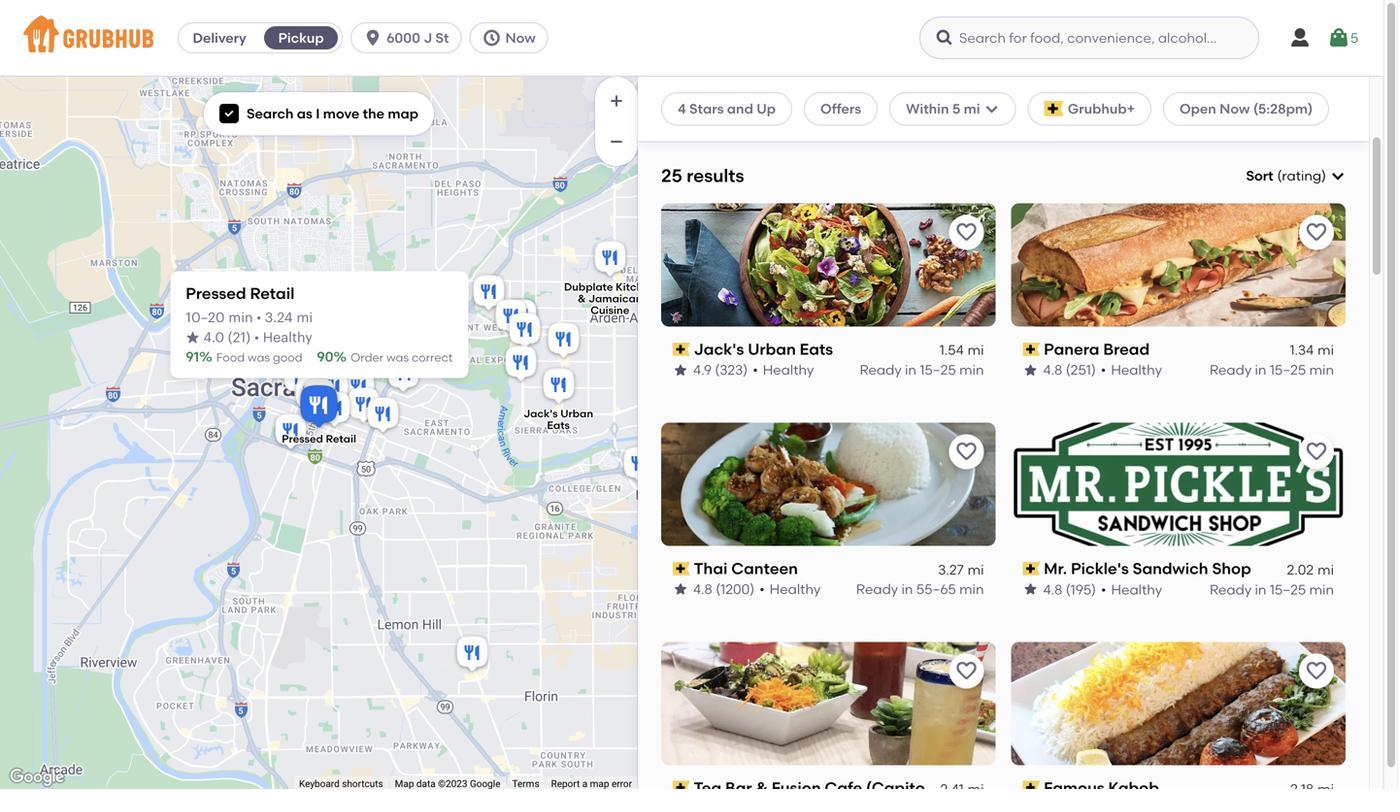 Task type: locate. For each thing, give the bounding box(es) containing it.
mod fresh (howe bout arden) image
[[502, 297, 541, 339]]

Search for food, convenience, alcohol... search field
[[920, 17, 1260, 59]]

2 % from the left
[[334, 349, 347, 365]]

1 horizontal spatial eats
[[800, 340, 833, 359]]

fit eats image
[[300, 376, 339, 419]]

( for rating
[[1278, 167, 1283, 184]]

)
[[1322, 167, 1327, 184], [246, 331, 251, 345]]

( inside map region
[[228, 331, 233, 345]]

mi right 1.54
[[968, 342, 984, 359]]

15–25
[[920, 362, 957, 379], [1270, 362, 1307, 379], [1270, 581, 1307, 598]]

eats down jack's urban eats logo
[[800, 340, 833, 359]]

) for 4.0 ( 21 )
[[246, 331, 251, 345]]

6000 j st
[[387, 30, 449, 46]]

1 vertical spatial urban
[[561, 408, 594, 421]]

svg image
[[1328, 26, 1351, 50], [935, 28, 955, 48], [985, 101, 1000, 117], [223, 108, 235, 120]]

roxie deli & barbeque image
[[384, 354, 423, 397]]

4.0 ( 21 )
[[203, 331, 251, 345]]

• healthy down jack's urban eats
[[753, 362, 814, 379]]

and
[[727, 101, 754, 117]]

ready for panera bread
[[1210, 362, 1252, 379]]

0 horizontal spatial %
[[199, 349, 212, 365]]

0 vertical spatial retail
[[250, 284, 295, 303]]

was inside '91 % food was good'
[[248, 351, 270, 365]]

shop
[[1213, 559, 1252, 578]]

0 vertical spatial urban
[[748, 340, 796, 359]]

mi right 3.27
[[968, 562, 984, 578]]

) right sort
[[1322, 167, 1327, 184]]

• healthy down canteen
[[760, 581, 821, 598]]

0 vertical spatial )
[[1322, 167, 1327, 184]]

panera bread logo image
[[1012, 204, 1346, 327]]

now right st
[[506, 30, 536, 46]]

star icon image left 4.8 (195)
[[1023, 582, 1039, 598]]

svg image inside now button
[[482, 28, 502, 48]]

svg image inside 6000 j st button
[[363, 28, 383, 48]]

ready in 15–25 min for panera bread
[[1210, 362, 1335, 379]]

star icon image left the '4.9'
[[673, 363, 689, 378]]

1 save this restaurant image from the top
[[955, 221, 979, 244]]

min up 21
[[229, 311, 253, 325]]

was inside 90 % order was correct
[[387, 351, 409, 365]]

0 vertical spatial save this restaurant image
[[955, 221, 979, 244]]

was
[[248, 351, 270, 365], [387, 351, 409, 365]]

subscription pass image
[[673, 343, 690, 356], [673, 782, 690, 790], [1023, 782, 1041, 790]]

jack's down 'panera bread' image
[[524, 408, 558, 421]]

healthy for thai canteen
[[770, 581, 821, 598]]

stars
[[690, 101, 724, 117]]

6000 j st button
[[351, 22, 470, 53]]

in for jack's urban eats
[[905, 362, 917, 379]]

2 save this restaurant image from the top
[[955, 440, 979, 464]]

to
[[1208, 719, 1222, 736]]

min for thai canteen
[[960, 581, 984, 598]]

correct
[[412, 351, 453, 365]]

0 vertical spatial pressed
[[186, 284, 246, 303]]

1 horizontal spatial urban
[[748, 340, 796, 359]]

star icon image for mr. pickle's sandwich shop
[[1023, 582, 1039, 598]]

was right food
[[248, 351, 270, 365]]

0 horizontal spatial eats
[[547, 419, 570, 432]]

retail up 3.24
[[250, 284, 295, 303]]

0 horizontal spatial was
[[248, 351, 270, 365]]

6000
[[387, 30, 421, 46]]

jack's urban eats logo image
[[662, 204, 996, 327]]

search as i move the map
[[247, 105, 419, 122]]

(5:28pm)
[[1254, 101, 1314, 117]]

grubhub plus flag logo image
[[1045, 101, 1064, 117]]

thai canteen logo image
[[662, 423, 996, 546]]

pressed inside the pressed retail 10–20 min • 3.24 mi
[[186, 284, 246, 303]]

91
[[186, 349, 199, 365]]

thai canteen image
[[300, 379, 339, 422]]

subscription pass image left mr.
[[1023, 562, 1041, 576]]

1 horizontal spatial (
[[1278, 167, 1283, 184]]

ready
[[860, 362, 902, 379], [1210, 362, 1252, 379], [857, 581, 899, 598], [1210, 581, 1252, 598]]

healthy down mr. pickle's sandwich shop
[[1112, 581, 1163, 598]]

1 vertical spatial )
[[246, 331, 251, 345]]

now
[[506, 30, 536, 46], [1220, 101, 1251, 117]]

healthy
[[263, 331, 313, 345], [763, 362, 814, 379], [1112, 362, 1163, 379], [770, 581, 821, 598], [1112, 581, 1163, 598]]

jack's
[[694, 340, 744, 359], [524, 408, 558, 421]]

1 horizontal spatial )
[[1322, 167, 1327, 184]]

cafe connection image
[[280, 358, 319, 401]]

min down 1.34 mi
[[1310, 362, 1335, 379]]

save this restaurant image for panera bread logo
[[1306, 221, 1329, 244]]

min down 1.54 mi
[[960, 362, 984, 379]]

famous kabob logo image
[[1012, 642, 1346, 766]]

panera bread image
[[502, 343, 541, 386]]

urban inside jack's urban eats pressed retail
[[561, 408, 594, 421]]

cap city squeeze juice bar image
[[292, 374, 331, 417]]

grubhub+
[[1068, 101, 1136, 117]]

15–25 for panera bread
[[1270, 362, 1307, 379]]

4.8 for panera bread
[[1044, 362, 1063, 379]]

• for thai
[[760, 581, 765, 598]]

90
[[317, 349, 334, 365]]

food
[[216, 351, 245, 365]]

subscription pass image left thai
[[673, 562, 690, 576]]

5 inside 5 button
[[1351, 29, 1359, 46]]

eats inside jack's urban eats pressed retail
[[547, 419, 570, 432]]

1 vertical spatial pressed
[[282, 433, 323, 446]]

% down 4.0
[[199, 349, 212, 365]]

pressed up 10–20 on the left
[[186, 284, 246, 303]]

• healthy down mr. pickle's sandwich shop
[[1102, 581, 1163, 598]]

1 horizontal spatial pressed
[[282, 433, 323, 446]]

• healthy down 3.24
[[254, 331, 313, 345]]

eats down jack's urban eats icon
[[547, 419, 570, 432]]

healthy for jack's urban eats
[[763, 362, 814, 379]]

save this restaurant image for tea bar & fusion cafe (capitol ave) logo
[[955, 660, 979, 683]]

within 5 mi
[[906, 101, 981, 117]]

0 vertical spatial now
[[506, 30, 536, 46]]

jack's urban eats
[[694, 340, 833, 359]]

jack's for jack's urban eats pressed retail
[[524, 408, 558, 421]]

eats
[[800, 340, 833, 359], [547, 419, 570, 432]]

pickup button
[[260, 22, 342, 53]]

was right order
[[387, 351, 409, 365]]

• down jack's urban eats
[[753, 362, 758, 379]]

tea bar & fusion cafe (capitol ave) logo image
[[662, 642, 996, 766]]

pressed down the orchid thai restaurant & bar image
[[282, 433, 323, 446]]

ready in 15–25 min down 1.34
[[1210, 362, 1335, 379]]

pressed retail image
[[296, 382, 342, 434]]

1 vertical spatial 5
[[953, 101, 961, 117]]

move
[[323, 105, 360, 122]]

jack's urban eats image
[[540, 366, 578, 408]]

urban for jack's urban eats pressed retail
[[561, 408, 594, 421]]

4.8 down mr.
[[1044, 581, 1063, 598]]

1 horizontal spatial retail
[[326, 433, 356, 446]]

( for 21
[[228, 331, 233, 345]]

was for 91
[[248, 351, 270, 365]]

0 horizontal spatial retail
[[250, 284, 295, 303]]

mod pizza (howe bout arden) image
[[502, 297, 541, 339]]

2.02 mi
[[1288, 562, 1335, 578]]

open
[[1180, 101, 1217, 117]]

healthy down canteen
[[770, 581, 821, 598]]

1 vertical spatial (
[[228, 331, 233, 345]]

0 horizontal spatial urban
[[561, 408, 594, 421]]

min down 2.02 mi
[[1310, 581, 1335, 598]]

healthy up good
[[263, 331, 313, 345]]

i
[[316, 105, 320, 122]]

red lobster image
[[506, 310, 544, 353]]

1 vertical spatial jack's
[[524, 408, 558, 421]]

mi right 1.34
[[1318, 342, 1335, 359]]

) inside field
[[1322, 167, 1327, 184]]

1.54 mi
[[940, 342, 984, 359]]

svg image right rating
[[1331, 168, 1346, 184]]

4
[[678, 101, 686, 117]]

svg image right st
[[482, 28, 502, 48]]

subscription pass image for famous kabob logo
[[1023, 782, 1041, 790]]

thai
[[694, 559, 728, 578]]

ahipoki bowl image
[[492, 297, 531, 339]]

) up '91 % food was good'
[[246, 331, 251, 345]]

pickup
[[278, 30, 324, 46]]

mi right within
[[964, 101, 981, 117]]

• left 3.24
[[257, 311, 261, 325]]

0 horizontal spatial jack's
[[524, 408, 558, 421]]

retail
[[250, 284, 295, 303], [326, 433, 356, 446]]

good
[[273, 351, 303, 365]]

star icon image left 4.8 (1200)
[[673, 582, 689, 598]]

healthy down bread
[[1112, 362, 1163, 379]]

15–25 down 1.54
[[920, 362, 957, 379]]

cool tea bar image
[[453, 634, 492, 677]]

min
[[229, 311, 253, 325], [960, 362, 984, 379], [1310, 362, 1335, 379], [960, 581, 984, 598], [1310, 581, 1335, 598]]

mr. pickle's sandwich shop image
[[364, 395, 403, 438]]

canteen
[[732, 559, 798, 578]]

the
[[363, 105, 385, 122]]

pressed
[[186, 284, 246, 303], [282, 433, 323, 446]]

• healthy
[[254, 331, 313, 345], [753, 362, 814, 379], [1101, 362, 1163, 379], [760, 581, 821, 598], [1102, 581, 1163, 598]]

svg image left the 6000
[[363, 28, 383, 48]]

0 horizontal spatial 5
[[953, 101, 961, 117]]

1 was from the left
[[248, 351, 270, 365]]

• for panera
[[1101, 362, 1107, 379]]

map
[[388, 105, 419, 122]]

0 vertical spatial eats
[[800, 340, 833, 359]]

save this restaurant image for jack's urban eats
[[955, 221, 979, 244]]

• down panera bread
[[1101, 362, 1107, 379]]

4.0
[[203, 331, 224, 345]]

famous kabob image
[[544, 320, 583, 363]]

0 horizontal spatial pressed
[[186, 284, 246, 303]]

minus icon image
[[607, 132, 627, 152]]

1 horizontal spatial %
[[334, 349, 347, 365]]

• for mr.
[[1102, 581, 1107, 598]]

1 horizontal spatial was
[[387, 351, 409, 365]]

mi
[[964, 101, 981, 117], [297, 311, 313, 325], [968, 342, 984, 359], [1318, 342, 1335, 359], [968, 562, 984, 578], [1318, 562, 1335, 578]]

subscription pass image
[[1023, 343, 1041, 356], [673, 562, 690, 576], [1023, 562, 1041, 576]]

2.02
[[1288, 562, 1314, 578]]

save this restaurant button for jack's urban eats
[[950, 215, 984, 250]]

4.8 left (251)
[[1044, 362, 1063, 379]]

star icon image
[[673, 363, 689, 378], [1023, 363, 1039, 378], [673, 582, 689, 598], [1023, 582, 1039, 598]]

% left order
[[334, 349, 347, 365]]

1 % from the left
[[199, 349, 212, 365]]

rating
[[1283, 167, 1322, 184]]

15–25 down 1.34
[[1270, 362, 1307, 379]]

1 vertical spatial now
[[1220, 101, 1251, 117]]

save this restaurant button for mr. pickle's sandwich shop
[[1300, 435, 1335, 470]]

none field containing sort
[[1247, 166, 1346, 186]]

1 horizontal spatial jack's
[[694, 340, 744, 359]]

%
[[199, 349, 212, 365], [334, 349, 347, 365]]

( right sort
[[1278, 167, 1283, 184]]

mi right 2.02
[[1318, 562, 1335, 578]]

save this restaurant image for mr. pickle's sandwich shop logo
[[1306, 440, 1329, 464]]

0 vertical spatial (
[[1278, 167, 1283, 184]]

) inside map region
[[246, 331, 251, 345]]

4 stars and up
[[678, 101, 776, 117]]

pickle's
[[1071, 559, 1130, 578]]

bj's restaurant & brewhouse image
[[470, 272, 509, 315]]

• down canteen
[[760, 581, 765, 598]]

retail down "tea cup cafe" icon
[[326, 433, 356, 446]]

dubplate
[[564, 281, 613, 294]]

2 was from the left
[[387, 351, 409, 365]]

subscription pass image left panera
[[1023, 343, 1041, 356]]

sort
[[1247, 167, 1274, 184]]

j
[[424, 30, 432, 46]]

proceed to checkout button
[[1089, 710, 1349, 745]]

1 horizontal spatial now
[[1220, 101, 1251, 117]]

1 vertical spatial retail
[[326, 433, 356, 446]]

svg image inside 5 button
[[1328, 26, 1351, 50]]

mi inside the pressed retail 10–20 min • 3.24 mi
[[297, 311, 313, 325]]

• healthy for panera bread
[[1101, 362, 1163, 379]]

25
[[662, 165, 683, 186]]

min for panera bread
[[1310, 362, 1335, 379]]

1.54
[[940, 342, 964, 359]]

• down pickle's
[[1102, 581, 1107, 598]]

tea cup cafe image
[[315, 389, 354, 432]]

1 vertical spatial save this restaurant image
[[955, 440, 979, 464]]

panera
[[1044, 340, 1100, 359]]

mi right 3.24
[[297, 311, 313, 325]]

0 horizontal spatial (
[[228, 331, 233, 345]]

1 vertical spatial eats
[[547, 419, 570, 432]]

(323)
[[715, 362, 748, 379]]

india palace image
[[620, 444, 659, 487]]

15–25 down 2.02
[[1270, 581, 1307, 598]]

ready in 15–25 min down 1.54
[[860, 362, 984, 379]]

ready in 15–25 min down 2.02
[[1210, 581, 1335, 598]]

svg image
[[1289, 26, 1312, 50], [363, 28, 383, 48], [482, 28, 502, 48], [1331, 168, 1346, 184]]

jack's for jack's urban eats
[[694, 340, 744, 359]]

now right open
[[1220, 101, 1251, 117]]

mr.
[[1044, 559, 1068, 578]]

0 horizontal spatial now
[[506, 30, 536, 46]]

None field
[[1247, 166, 1346, 186]]

ready in 15–25 min for mr. pickle's sandwich shop
[[1210, 581, 1335, 598]]

eats for jack's urban eats
[[800, 340, 833, 359]]

subscription pass image for mr. pickle's sandwich shop
[[1023, 562, 1041, 576]]

urban
[[748, 340, 796, 359], [561, 408, 594, 421]]

jack's up 4.9 (323)
[[694, 340, 744, 359]]

save this restaurant image
[[1306, 221, 1329, 244], [1306, 440, 1329, 464], [955, 660, 979, 683], [1306, 660, 1329, 683]]

4.8 down thai
[[694, 581, 713, 598]]

5
[[1351, 29, 1359, 46], [953, 101, 961, 117]]

in
[[905, 362, 917, 379], [1256, 362, 1267, 379], [902, 581, 914, 598], [1256, 581, 1267, 598]]

was for 90
[[387, 351, 409, 365]]

jack's inside jack's urban eats pressed retail
[[524, 408, 558, 421]]

star icon image for panera bread
[[1023, 363, 1039, 378]]

star icon image for thai canteen
[[673, 582, 689, 598]]

(
[[1278, 167, 1283, 184], [228, 331, 233, 345]]

panera bread
[[1044, 340, 1150, 359]]

• healthy for jack's urban eats
[[753, 362, 814, 379]]

main navigation navigation
[[0, 0, 1384, 77]]

save this restaurant image
[[955, 221, 979, 244], [955, 440, 979, 464]]

healthy for mr. pickle's sandwich shop
[[1112, 581, 1163, 598]]

1 horizontal spatial 5
[[1351, 29, 1359, 46]]

min down 3.27 mi
[[960, 581, 984, 598]]

healthy down jack's urban eats
[[763, 362, 814, 379]]

0 horizontal spatial )
[[246, 331, 251, 345]]

star icon image left 4.8 (251)
[[1023, 363, 1039, 378]]

offers
[[821, 101, 862, 117]]

• healthy down bread
[[1101, 362, 1163, 379]]

mi for jack's urban eats
[[968, 342, 984, 359]]

0 vertical spatial 5
[[1351, 29, 1359, 46]]

0 vertical spatial jack's
[[694, 340, 744, 359]]

( right 4.0
[[228, 331, 233, 345]]



Task type: describe. For each thing, give the bounding box(es) containing it.
sandwich
[[1133, 559, 1209, 578]]

4.9
[[694, 362, 712, 379]]

% for 90
[[334, 349, 347, 365]]

91 % food was good
[[186, 349, 303, 365]]

jamaican
[[589, 292, 643, 305]]

ready in 15–25 min for jack's urban eats
[[860, 362, 984, 379]]

in for thai canteen
[[902, 581, 914, 598]]

4.8 (1200)
[[694, 581, 755, 598]]

up
[[757, 101, 776, 117]]

st
[[436, 30, 449, 46]]

4.8 for mr. pickle's sandwich shop
[[1044, 581, 1063, 598]]

1.34 mi
[[1290, 342, 1335, 359]]

sort ( rating )
[[1247, 167, 1327, 184]]

rating image
[[186, 331, 199, 344]]

• inside the pressed retail 10–20 min • 3.24 mi
[[257, 311, 261, 325]]

mr. pickle's sandwich shop
[[1044, 559, 1252, 578]]

4.8 (195)
[[1044, 581, 1097, 598]]

save this restaurant image for thai canteen
[[955, 440, 979, 464]]

dubplate kitchen & jamaican cuisine image
[[591, 238, 630, 281]]

save this restaurant button for thai canteen
[[950, 435, 984, 470]]

orchid thai restaurant & bar image
[[299, 383, 338, 426]]

min for mr. pickle's sandwich shop
[[1310, 581, 1335, 598]]

3.24
[[265, 311, 293, 325]]

(195)
[[1066, 581, 1097, 598]]

jack's urban eats pressed retail
[[282, 408, 594, 446]]

results
[[687, 165, 745, 186]]

mr. pickle's sandwich shop logo image
[[1012, 423, 1346, 546]]

urban for jack's urban eats
[[748, 340, 796, 359]]

mi for mr. pickle's sandwich shop
[[1318, 562, 1335, 578]]

4.9 (323)
[[694, 362, 748, 379]]

5 button
[[1328, 20, 1359, 55]]

veg café & bar image
[[339, 368, 378, 410]]

subscription pass image for thai canteen
[[673, 562, 690, 576]]

21
[[233, 331, 246, 345]]

star icon image for jack's urban eats
[[673, 363, 689, 378]]

subscription pass image for tea bar & fusion cafe (capitol ave) logo
[[673, 782, 690, 790]]

plus icon image
[[607, 91, 627, 111]]

bread
[[1104, 340, 1150, 359]]

90 % order was correct
[[317, 349, 453, 365]]

healthy for panera bread
[[1112, 362, 1163, 379]]

delivery button
[[179, 22, 260, 53]]

thekarmicleaf image
[[289, 355, 328, 398]]

min for jack's urban eats
[[960, 362, 984, 379]]

delivery
[[193, 30, 246, 46]]

in for mr. pickle's sandwich shop
[[1256, 581, 1267, 598]]

ready for jack's urban eats
[[860, 362, 902, 379]]

3.27
[[939, 562, 964, 578]]

open now (5:28pm)
[[1180, 101, 1314, 117]]

• healthy for thai canteen
[[760, 581, 821, 598]]

mi for panera bread
[[1318, 342, 1335, 359]]

15–25 for mr. pickle's sandwich shop
[[1270, 581, 1307, 598]]

retail inside jack's urban eats pressed retail
[[326, 433, 356, 446]]

thai canteen
[[694, 559, 798, 578]]

kitchen
[[616, 281, 656, 294]]

dubplate kitchen & jamaican cuisine
[[564, 281, 656, 317]]

save this restaurant button for panera bread
[[1300, 215, 1335, 250]]

search
[[247, 105, 294, 122]]

svg image left 5 button
[[1289, 26, 1312, 50]]

(1200)
[[716, 581, 755, 598]]

1.34
[[1290, 342, 1314, 359]]

as
[[297, 105, 313, 122]]

healthy inside map region
[[263, 331, 313, 345]]

subscription pass image for panera bread
[[1023, 343, 1041, 356]]

• healthy for mr. pickle's sandwich shop
[[1102, 581, 1163, 598]]

) for sort ( rating )
[[1322, 167, 1327, 184]]

min inside the pressed retail 10–20 min • 3.24 mi
[[229, 311, 253, 325]]

retail inside the pressed retail 10–20 min • 3.24 mi
[[250, 284, 295, 303]]

25 results
[[662, 165, 745, 186]]

cuisine
[[591, 304, 630, 317]]

• for jack's
[[753, 362, 758, 379]]

eats for jack's urban eats pressed retail
[[547, 419, 570, 432]]

in for panera bread
[[1256, 362, 1267, 379]]

ming dynasty image
[[272, 411, 310, 454]]

within
[[906, 101, 950, 117]]

ready for mr. pickle's sandwich shop
[[1210, 581, 1252, 598]]

4.8 for thai canteen
[[694, 581, 713, 598]]

• right 21
[[254, 331, 259, 345]]

map region
[[0, 11, 881, 790]]

save this restaurant image for famous kabob logo
[[1306, 660, 1329, 683]]

55–65
[[917, 581, 957, 598]]

proceed
[[1149, 719, 1205, 736]]

15–25 for jack's urban eats
[[920, 362, 957, 379]]

ready for thai canteen
[[857, 581, 899, 598]]

(251)
[[1066, 362, 1096, 379]]

checkout
[[1225, 719, 1290, 736]]

ready in 55–65 min
[[857, 581, 984, 598]]

proceed to checkout
[[1149, 719, 1290, 736]]

tea bar & fusion cafe (capitol ave) image
[[344, 385, 383, 428]]

mi for thai canteen
[[968, 562, 984, 578]]

10–20
[[186, 311, 225, 325]]

4.8 (251)
[[1044, 362, 1096, 379]]

now button
[[470, 22, 556, 53]]

% for 91
[[199, 349, 212, 365]]

bober tea & coffee image
[[313, 368, 352, 410]]

• healthy inside map region
[[254, 331, 313, 345]]

google image
[[5, 765, 69, 790]]

now inside button
[[506, 30, 536, 46]]

order
[[351, 351, 384, 365]]

3.27 mi
[[939, 562, 984, 578]]

&
[[578, 292, 586, 305]]

pressed inside jack's urban eats pressed retail
[[282, 433, 323, 446]]

pressed retail 10–20 min • 3.24 mi
[[186, 284, 313, 325]]



Task type: vqa. For each thing, say whether or not it's contained in the screenshot.
Roll associated with Hand
no



